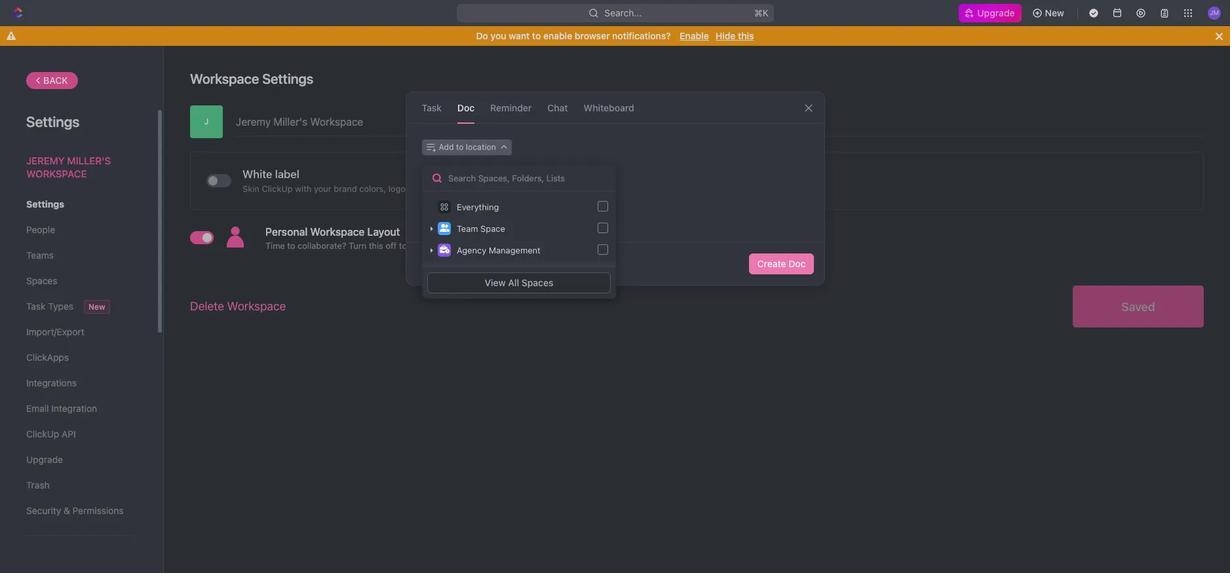Task type: describe. For each thing, give the bounding box(es) containing it.
notifications?
[[613, 30, 671, 41]]

people
[[26, 224, 55, 235]]

people link
[[26, 219, 130, 241]]

to inside add to location button
[[456, 142, 464, 152]]

workspace settings
[[190, 71, 314, 87]]

Name this Doc... field
[[406, 163, 825, 179]]

teams
[[26, 250, 54, 261]]

layout
[[367, 226, 400, 238]]

saved button
[[1073, 286, 1204, 328]]

add to location button
[[422, 140, 512, 155]]

custom
[[435, 183, 464, 194]]

email
[[26, 403, 49, 414]]

team
[[531, 241, 551, 251]]

clickapps
[[26, 352, 69, 363]]

white label skin clickup with your brand colors, logo, and a custom url.
[[243, 168, 485, 194]]

a
[[428, 183, 432, 194]]

agency management
[[457, 245, 541, 256]]

brand
[[334, 183, 357, 194]]

new button
[[1027, 3, 1073, 24]]

space
[[481, 224, 505, 234]]

private
[[446, 258, 475, 269]]

view
[[485, 277, 506, 289]]

email integration link
[[26, 398, 130, 420]]

turn
[[349, 241, 367, 251]]

you
[[491, 30, 507, 41]]

task types
[[26, 301, 73, 312]]

security & permissions
[[26, 506, 124, 517]]

1 vertical spatial settings
[[26, 113, 80, 130]]

colors,
[[359, 183, 386, 194]]

1 horizontal spatial upgrade
[[978, 7, 1015, 18]]

workspace inside personal workspace layout time to collaborate? turn this off to show all features designed for team productivity.
[[310, 226, 365, 238]]

white
[[243, 168, 272, 181]]

trash link
[[26, 475, 130, 497]]

create doc
[[758, 258, 806, 269]]

do
[[476, 30, 488, 41]]

agency
[[457, 245, 487, 256]]

jeremy
[[26, 155, 65, 167]]

whiteboard
[[584, 102, 635, 113]]

⌘k
[[754, 7, 769, 18]]

all
[[433, 241, 442, 251]]

settings inside 'link'
[[26, 199, 64, 210]]

integration
[[51, 403, 97, 414]]

workspace inside button
[[227, 300, 286, 313]]

clickup inside settings element
[[26, 429, 59, 440]]

0 vertical spatial doc
[[458, 102, 475, 113]]

1 horizontal spatial upgrade link
[[959, 4, 1022, 22]]

add
[[439, 142, 454, 152]]

designed
[[479, 241, 515, 251]]

create doc button
[[750, 254, 814, 275]]

to down personal
[[287, 241, 295, 251]]

skin
[[243, 183, 260, 194]]

Search Spaces, Folders, Lists text field
[[422, 165, 616, 191]]

your
[[314, 183, 332, 194]]

reminder button
[[491, 92, 532, 123]]

teams link
[[26, 245, 130, 267]]

chat button
[[548, 92, 568, 123]]

whiteboard button
[[584, 92, 635, 123]]

show
[[410, 241, 430, 251]]

delete workspace
[[190, 300, 286, 313]]

workspace up j
[[190, 71, 259, 87]]

view all spaces button
[[428, 273, 611, 294]]

miller's
[[67, 155, 111, 167]]

task button
[[422, 92, 442, 123]]

for
[[518, 241, 529, 251]]

url.
[[466, 183, 485, 194]]

new inside button
[[1046, 7, 1065, 18]]

back link
[[26, 72, 78, 89]]

this inside personal workspace layout time to collaborate? turn this off to show all features designed for team productivity.
[[369, 241, 383, 251]]

clickup api
[[26, 429, 76, 440]]

create
[[758, 258, 787, 269]]

view all spaces
[[485, 277, 554, 289]]

team
[[457, 224, 478, 234]]

features
[[444, 241, 476, 251]]

personal workspace layout time to collaborate? turn this off to show all features designed for team productivity.
[[266, 226, 603, 251]]

user group image
[[440, 225, 449, 232]]

doc button
[[458, 92, 475, 123]]

want
[[509, 30, 530, 41]]

to right the off
[[399, 241, 407, 251]]

back
[[43, 75, 68, 86]]



Task type: vqa. For each thing, say whether or not it's contained in the screenshot.
the ClickUp in the ClickUp API Link
yes



Task type: locate. For each thing, give the bounding box(es) containing it.
1 horizontal spatial doc
[[789, 258, 806, 269]]

1 vertical spatial clickup
[[26, 429, 59, 440]]

0 horizontal spatial task
[[26, 301, 46, 312]]

0 horizontal spatial upgrade
[[26, 454, 63, 466]]

off
[[386, 241, 397, 251]]

task for task types
[[26, 301, 46, 312]]

label
[[275, 168, 300, 181]]

add to location
[[439, 142, 496, 152]]

0 horizontal spatial new
[[89, 302, 105, 312]]

clickapps link
[[26, 347, 130, 369]]

task inside settings element
[[26, 301, 46, 312]]

all
[[508, 277, 519, 289]]

import/export link
[[26, 321, 130, 344]]

upgrade link down the clickup api link
[[26, 449, 130, 471]]

0 vertical spatial this
[[738, 30, 754, 41]]

task left doc button
[[422, 102, 442, 113]]

team space
[[457, 224, 505, 234]]

settings link
[[26, 193, 130, 216]]

do you want to enable browser notifications? enable hide this
[[476, 30, 754, 41]]

hide
[[716, 30, 736, 41]]

permissions
[[73, 506, 124, 517]]

0 horizontal spatial upgrade link
[[26, 449, 130, 471]]

1 vertical spatial upgrade
[[26, 454, 63, 466]]

chat
[[548, 102, 568, 113]]

1 vertical spatial upgrade link
[[26, 449, 130, 471]]

0 horizontal spatial doc
[[458, 102, 475, 113]]

this left the off
[[369, 241, 383, 251]]

api
[[62, 429, 76, 440]]

business time image
[[440, 246, 449, 254]]

0 horizontal spatial spaces
[[26, 275, 57, 287]]

1 vertical spatial this
[[369, 241, 383, 251]]

doc right create on the right top of page
[[789, 258, 806, 269]]

management
[[489, 245, 541, 256]]

0 vertical spatial settings
[[262, 71, 314, 87]]

this right "hide"
[[738, 30, 754, 41]]

1 vertical spatial doc
[[789, 258, 806, 269]]

new inside settings element
[[89, 302, 105, 312]]

&
[[64, 506, 70, 517]]

settings
[[262, 71, 314, 87], [26, 113, 80, 130], [26, 199, 64, 210]]

Team Na﻿me text field
[[236, 106, 1204, 136]]

types
[[48, 301, 73, 312]]

workspace inside jeremy miller's workspace
[[26, 168, 87, 179]]

upgrade
[[978, 7, 1015, 18], [26, 454, 63, 466]]

0 vertical spatial upgrade link
[[959, 4, 1022, 22]]

add to location button
[[422, 140, 512, 155]]

2 vertical spatial settings
[[26, 199, 64, 210]]

doc
[[458, 102, 475, 113], [789, 258, 806, 269]]

upgrade left the new button
[[978, 7, 1015, 18]]

search...
[[605, 7, 642, 18]]

workspace right delete
[[227, 300, 286, 313]]

everything
[[457, 202, 499, 212]]

browser
[[575, 30, 610, 41]]

1 horizontal spatial task
[[422, 102, 442, 113]]

trash
[[26, 480, 50, 491]]

dialog containing task
[[406, 92, 825, 286]]

doc inside button
[[789, 258, 806, 269]]

settings element
[[0, 46, 164, 574]]

task
[[422, 102, 442, 113], [26, 301, 46, 312]]

0 horizontal spatial this
[[369, 241, 383, 251]]

upgrade inside settings element
[[26, 454, 63, 466]]

spaces inside button
[[522, 277, 554, 289]]

spaces
[[26, 275, 57, 287], [522, 277, 554, 289]]

dialog
[[406, 92, 825, 286]]

1 horizontal spatial clickup
[[262, 183, 293, 194]]

with
[[295, 183, 312, 194]]

this
[[738, 30, 754, 41], [369, 241, 383, 251]]

1 horizontal spatial new
[[1046, 7, 1065, 18]]

clickup down the label
[[262, 183, 293, 194]]

upgrade down the clickup api
[[26, 454, 63, 466]]

personal
[[266, 226, 308, 238]]

upgrade link left the new button
[[959, 4, 1022, 22]]

integrations
[[26, 378, 77, 389]]

1 vertical spatial new
[[89, 302, 105, 312]]

spaces right "all"
[[522, 277, 554, 289]]

0 vertical spatial upgrade
[[978, 7, 1015, 18]]

upgrade link
[[959, 4, 1022, 22], [26, 449, 130, 471]]

to right add
[[456, 142, 464, 152]]

clickup api link
[[26, 424, 130, 446]]

j
[[204, 117, 209, 127]]

clickup
[[262, 183, 293, 194], [26, 429, 59, 440]]

email integration
[[26, 403, 97, 414]]

1 horizontal spatial spaces
[[522, 277, 554, 289]]

import/export
[[26, 327, 84, 338]]

delete workspace button
[[190, 292, 286, 321]]

workspace down jeremy
[[26, 168, 87, 179]]

integrations link
[[26, 372, 130, 395]]

task for task
[[422, 102, 442, 113]]

collaborate?
[[298, 241, 346, 251]]

clickup inside the white label skin clickup with your brand colors, logo, and a custom url.
[[262, 183, 293, 194]]

0 vertical spatial task
[[422, 102, 442, 113]]

task inside dialog
[[422, 102, 442, 113]]

security
[[26, 506, 61, 517]]

location
[[466, 142, 496, 152]]

spaces link
[[26, 270, 130, 292]]

to right want
[[532, 30, 541, 41]]

1 vertical spatial task
[[26, 301, 46, 312]]

0 vertical spatial clickup
[[262, 183, 293, 194]]

1 horizontal spatial this
[[738, 30, 754, 41]]

delete
[[190, 300, 224, 313]]

task left types
[[26, 301, 46, 312]]

doc right task button
[[458, 102, 475, 113]]

and
[[411, 183, 425, 194]]

enable
[[680, 30, 709, 41]]

clickup left 'api'
[[26, 429, 59, 440]]

0 horizontal spatial clickup
[[26, 429, 59, 440]]

security & permissions link
[[26, 500, 130, 523]]

saved
[[1122, 300, 1156, 314]]

to
[[532, 30, 541, 41], [456, 142, 464, 152], [287, 241, 295, 251], [399, 241, 407, 251]]

logo,
[[389, 183, 408, 194]]

spaces inside 'link'
[[26, 275, 57, 287]]

jeremy miller's workspace
[[26, 155, 111, 179]]

spaces down teams
[[26, 275, 57, 287]]

0 vertical spatial new
[[1046, 7, 1065, 18]]

workspace up collaborate? at the left top
[[310, 226, 365, 238]]

workspace
[[190, 71, 259, 87], [26, 168, 87, 179], [310, 226, 365, 238], [227, 300, 286, 313]]

time
[[266, 241, 285, 251]]

productivity.
[[553, 241, 603, 251]]

enable
[[544, 30, 573, 41]]

reminder
[[491, 102, 532, 113]]



